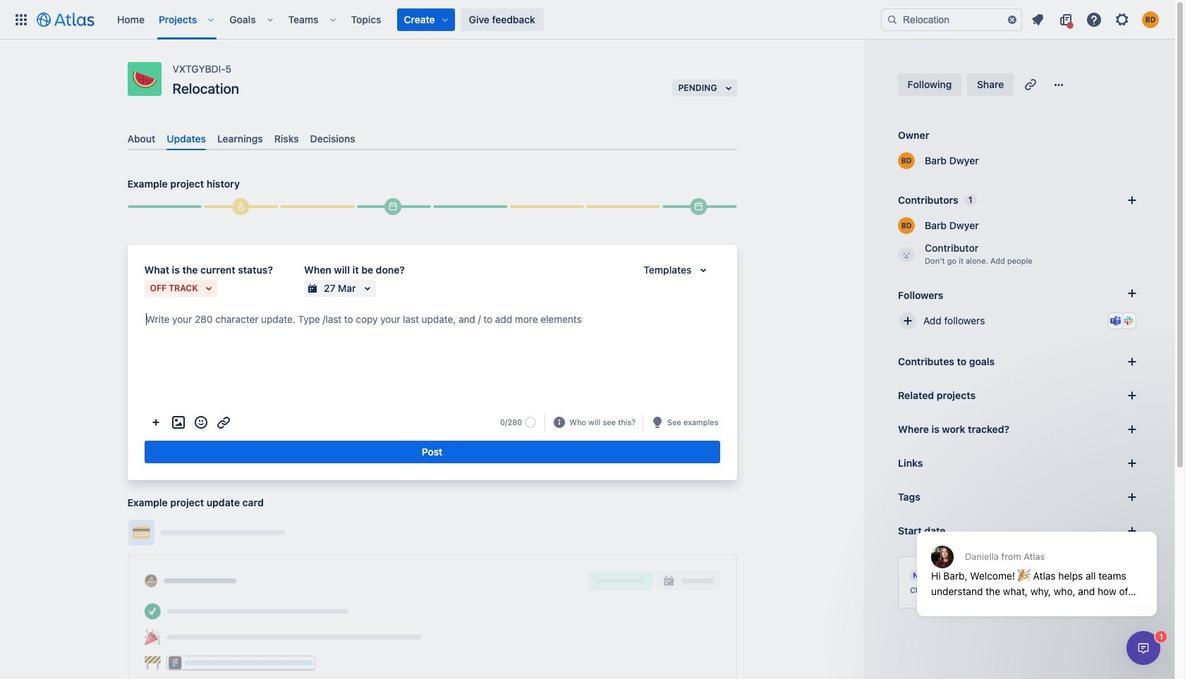 Task type: locate. For each thing, give the bounding box(es) containing it.
add a follower image
[[1124, 285, 1141, 302]]

dialog
[[910, 497, 1164, 627], [1127, 631, 1161, 665]]

help image
[[1086, 11, 1103, 28]]

add files, videos, or images image
[[170, 414, 187, 431]]

close banner image
[[1117, 569, 1129, 580]]

banner
[[0, 0, 1175, 40]]

search image
[[887, 14, 898, 25]]

None search field
[[881, 8, 1022, 31]]

add follower image
[[899, 313, 916, 329]]

Main content area, start typing to enter text. text field
[[144, 311, 720, 333]]

more actions image
[[147, 414, 164, 431]]

insert link image
[[215, 414, 232, 431]]

tab list
[[122, 127, 743, 150]]

top element
[[8, 0, 881, 39]]



Task type: describe. For each thing, give the bounding box(es) containing it.
insert emoji image
[[192, 414, 209, 431]]

0 vertical spatial dialog
[[910, 497, 1164, 627]]

1 vertical spatial dialog
[[1127, 631, 1161, 665]]

msteams logo showing  channels are connected to this project image
[[1110, 315, 1122, 327]]

clear search session image
[[1007, 14, 1018, 25]]

Search field
[[881, 8, 1022, 31]]

slack logo showing nan channels are connected to this project image
[[1123, 315, 1134, 327]]



Task type: vqa. For each thing, say whether or not it's contained in the screenshot.
Add a follower image
yes



